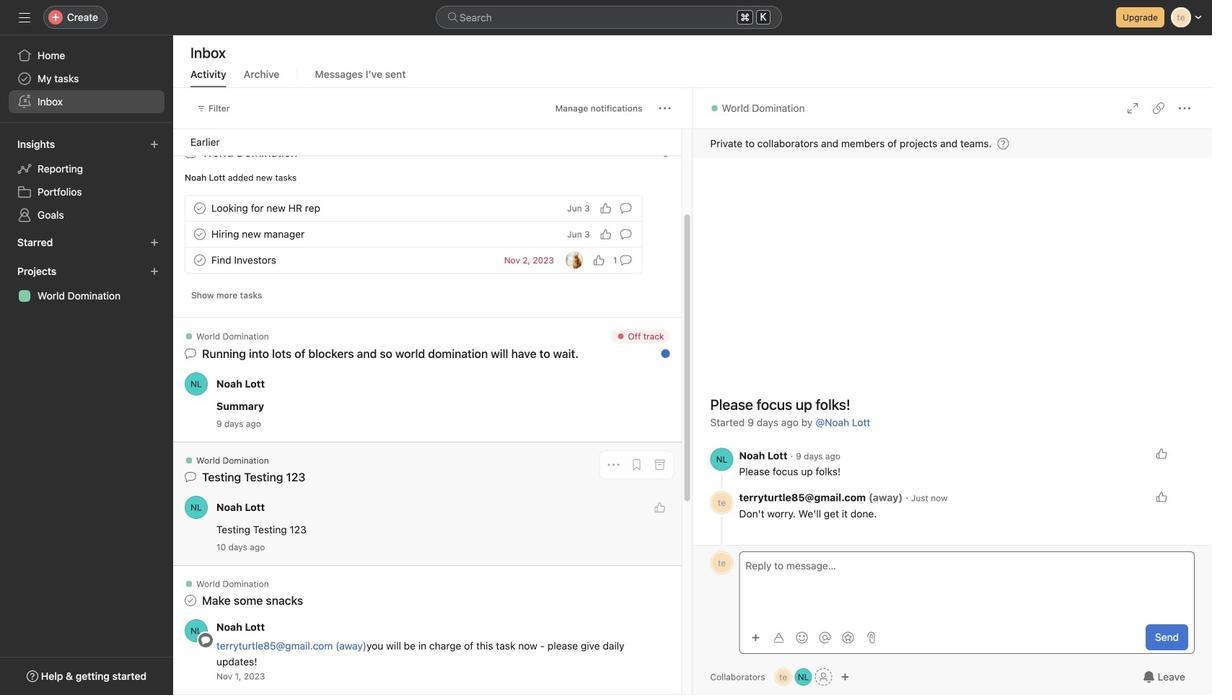 Task type: describe. For each thing, give the bounding box(es) containing it.
open user profile image
[[185, 372, 208, 396]]

global element
[[0, 35, 173, 122]]

0 vertical spatial 0 likes. click to like this task image
[[600, 202, 612, 214]]

attach a file or paste an image image
[[866, 632, 877, 644]]

0 comments image for mark complete checkbox
[[620, 202, 632, 214]]

formatting image
[[774, 632, 785, 644]]

full screen image
[[1128, 103, 1139, 114]]

1 horizontal spatial add or remove collaborators image
[[841, 673, 850, 681]]

Search tasks, projects, and more text field
[[436, 6, 783, 29]]

projects element
[[0, 258, 173, 310]]

1 horizontal spatial 0 likes. click to like this task image
[[654, 502, 666, 513]]

toggle assignee popover image
[[566, 252, 583, 269]]

mark complete image
[[191, 252, 209, 269]]

insert an object image
[[752, 633, 761, 642]]

0 vertical spatial 0 likes. click to like this task image
[[600, 228, 612, 240]]

0 likes. click to like this message comment image
[[1156, 448, 1168, 459]]

add items to starred image
[[150, 238, 159, 247]]

mark complete image for first mark complete option from the top
[[191, 226, 209, 243]]

at mention image
[[820, 632, 831, 644]]

insights element
[[0, 131, 173, 230]]

2 vertical spatial open user profile image
[[185, 619, 208, 642]]

copy link image
[[1154, 103, 1165, 114]]

1 comment image
[[620, 254, 632, 266]]

1 archive notification image from the top
[[654, 334, 666, 346]]

1 vertical spatial open user profile image
[[185, 496, 208, 519]]

new project or portfolio image
[[150, 267, 159, 276]]

message icon image
[[185, 471, 196, 483]]

add to bookmarks image for first archive notification image from the top of the page
[[631, 334, 643, 346]]



Task type: vqa. For each thing, say whether or not it's contained in the screenshot.
Teams element
no



Task type: locate. For each thing, give the bounding box(es) containing it.
1 vertical spatial 0 likes. click to like this task image
[[593, 254, 605, 266]]

0 horizontal spatial add or remove collaborators image
[[795, 668, 813, 686]]

status update icon image
[[185, 348, 196, 359]]

2 archive notification image from the top
[[654, 459, 666, 471]]

0 vertical spatial archive notification image
[[654, 334, 666, 346]]

archive notification image
[[654, 334, 666, 346], [654, 459, 666, 471]]

0 comments image for first mark complete option from the top
[[620, 228, 632, 240]]

add or remove collaborators image
[[795, 668, 813, 686], [841, 673, 850, 681]]

1 vertical spatial mark complete checkbox
[[191, 252, 209, 269]]

2 0 comments image from the top
[[620, 228, 632, 240]]

0 likes. click to like this task image
[[600, 202, 612, 214], [593, 254, 605, 266]]

0 horizontal spatial 0 likes. click to like this task image
[[600, 228, 612, 240]]

mark complete checkbox up mark complete image
[[191, 226, 209, 243]]

Mark complete checkbox
[[191, 200, 209, 217]]

hide sidebar image
[[19, 12, 30, 23]]

emoji image
[[797, 632, 808, 644]]

Mark complete checkbox
[[191, 226, 209, 243], [191, 252, 209, 269]]

0 likes. click to like this message comment image
[[1156, 491, 1168, 503]]

0 vertical spatial open user profile image
[[711, 448, 734, 471]]

1 vertical spatial 0 comments image
[[620, 228, 632, 240]]

open user profile image
[[711, 448, 734, 471], [185, 496, 208, 519], [185, 619, 208, 642]]

2 mark complete image from the top
[[191, 226, 209, 243]]

0 vertical spatial mark complete image
[[191, 200, 209, 217]]

1 vertical spatial archive notification image
[[654, 459, 666, 471]]

add to bookmarks image
[[631, 334, 643, 346], [631, 459, 643, 471]]

1 vertical spatial mark complete image
[[191, 226, 209, 243]]

1 vertical spatial 0 likes. click to like this task image
[[654, 502, 666, 513]]

1 0 comments image from the top
[[620, 202, 632, 214]]

2 mark complete checkbox from the top
[[191, 252, 209, 269]]

mark complete image for mark complete checkbox
[[191, 200, 209, 217]]

0 vertical spatial mark complete checkbox
[[191, 226, 209, 243]]

1 vertical spatial add to bookmarks image
[[631, 459, 643, 471]]

0 vertical spatial add to bookmarks image
[[631, 334, 643, 346]]

1 add to bookmarks image from the top
[[631, 334, 643, 346]]

0 comments image
[[620, 202, 632, 214], [620, 228, 632, 240]]

None field
[[436, 6, 783, 29]]

2 add to bookmarks image from the top
[[631, 459, 643, 471]]

mark complete image
[[191, 200, 209, 217], [191, 226, 209, 243]]

0 vertical spatial 0 comments image
[[620, 202, 632, 214]]

appreciations image
[[843, 632, 854, 644]]

new insights image
[[150, 140, 159, 149]]

mark complete checkbox right new project or portfolio icon
[[191, 252, 209, 269]]

1 mark complete image from the top
[[191, 200, 209, 217]]

add or remove collaborators image down appreciations icon
[[841, 673, 850, 681]]

more actions image
[[659, 103, 671, 114], [1180, 103, 1191, 114], [608, 334, 620, 346], [608, 459, 620, 471]]

0 likes. click to like this task image
[[600, 228, 612, 240], [654, 502, 666, 513]]

add to bookmarks image for first archive notification image from the bottom of the page
[[631, 459, 643, 471]]

add or remove collaborators image down emoji icon
[[795, 668, 813, 686]]

toolbar
[[746, 627, 882, 648]]

1 mark complete checkbox from the top
[[191, 226, 209, 243]]



